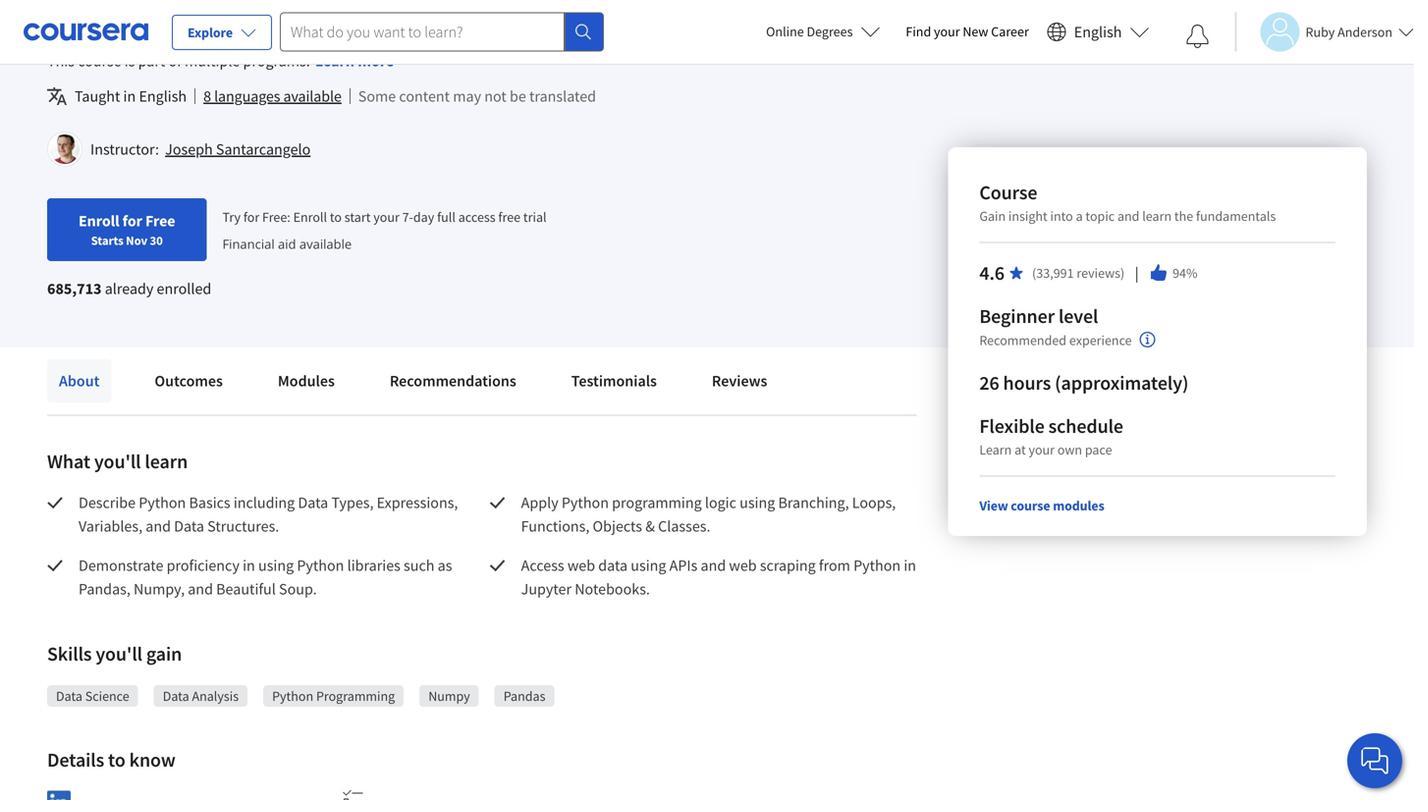Task type: locate. For each thing, give the bounding box(es) containing it.
None search field
[[280, 12, 604, 52]]

python up functions,
[[562, 493, 609, 513]]

data down basics
[[174, 517, 204, 536]]

classes.
[[658, 517, 710, 536]]

1 horizontal spatial learn
[[979, 441, 1012, 459]]

data left analysis
[[163, 687, 189, 705]]

own
[[1057, 441, 1082, 459]]

modules
[[1053, 497, 1104, 515]]

course for this
[[78, 51, 121, 71]]

0 horizontal spatial for
[[122, 211, 142, 231]]

0 horizontal spatial course
[[78, 51, 121, 71]]

taught
[[75, 86, 120, 106]]

view course modules link
[[979, 497, 1104, 515]]

apply
[[521, 493, 558, 513]]

1 vertical spatial your
[[373, 208, 399, 226]]

30
[[150, 233, 163, 248]]

online degrees
[[766, 23, 853, 40]]

expressions,
[[377, 493, 458, 513]]

and inside describe python basics including data types, expressions, variables, and data structures.
[[146, 517, 171, 536]]

to left know
[[108, 748, 125, 772]]

and inside 'demonstrate proficiency in using python libraries such as pandas, numpy, and beautiful soup.'
[[188, 579, 213, 599]]

using up soup.
[[258, 556, 294, 575]]

and right topic
[[1117, 207, 1140, 225]]

available
[[283, 86, 342, 106], [299, 235, 352, 253]]

1 horizontal spatial in
[[243, 556, 255, 575]]

using left apis
[[631, 556, 666, 575]]

learn left the
[[1142, 207, 1172, 225]]

course for view
[[1011, 497, 1050, 515]]

0 horizontal spatial enroll
[[79, 211, 119, 231]]

1 vertical spatial english
[[139, 86, 187, 106]]

and right variables,
[[146, 517, 171, 536]]

1 vertical spatial available
[[299, 235, 352, 253]]

chat with us image
[[1359, 745, 1390, 777]]

fundamentals
[[1196, 207, 1276, 225]]

you'll up describe
[[94, 449, 141, 474]]

enroll for free starts nov 30
[[79, 211, 175, 248]]

data
[[298, 493, 328, 513], [174, 517, 204, 536], [56, 687, 82, 705], [163, 687, 189, 705]]

for inside enroll for free starts nov 30
[[122, 211, 142, 231]]

what
[[47, 449, 90, 474]]

0 horizontal spatial web
[[567, 556, 595, 575]]

english button
[[1039, 0, 1157, 64]]

numpy,
[[134, 579, 185, 599]]

your right at
[[1029, 441, 1055, 459]]

94%
[[1173, 264, 1198, 282]]

1 vertical spatial course
[[1011, 497, 1050, 515]]

and right apis
[[701, 556, 726, 575]]

available inside try for free: enroll to start your 7-day full access free trial financial aid available
[[299, 235, 352, 253]]

nov
[[126, 233, 147, 248]]

1 horizontal spatial course
[[1011, 497, 1050, 515]]

4.6
[[979, 261, 1005, 285]]

may
[[453, 86, 481, 106]]

learn inside flexible schedule learn at your own pace
[[979, 441, 1012, 459]]

1 web from the left
[[567, 556, 595, 575]]

multiple
[[185, 51, 240, 71]]

show notifications image
[[1186, 25, 1209, 48]]

data analysis
[[163, 687, 239, 705]]

soup.
[[279, 579, 317, 599]]

english down part
[[139, 86, 187, 106]]

in up beautiful
[[243, 556, 255, 575]]

demonstrate proficiency in using python libraries such as pandas, numpy, and beautiful soup.
[[79, 556, 455, 599]]

in right from
[[904, 556, 916, 575]]

learn left more
[[315, 51, 355, 71]]

0 vertical spatial to
[[330, 208, 342, 226]]

view
[[979, 497, 1008, 515]]

aid
[[278, 235, 296, 253]]

to left start
[[330, 208, 342, 226]]

and down proficiency on the bottom left of the page
[[188, 579, 213, 599]]

and
[[1117, 207, 1140, 225], [146, 517, 171, 536], [701, 556, 726, 575], [188, 579, 213, 599]]

for inside try for free: enroll to start your 7-day full access free trial financial aid available
[[243, 208, 259, 226]]

online degrees button
[[750, 10, 896, 53]]

1 horizontal spatial enroll
[[293, 208, 327, 226]]

course right view
[[1011, 497, 1050, 515]]

learn left at
[[979, 441, 1012, 459]]

0 vertical spatial you'll
[[94, 449, 141, 474]]

1 horizontal spatial using
[[631, 556, 666, 575]]

(33,991
[[1032, 264, 1074, 282]]

joseph santarcangelo link
[[165, 139, 311, 159]]

your right find
[[934, 23, 960, 40]]

at
[[1014, 441, 1026, 459]]

part
[[138, 51, 165, 71]]

2 vertical spatial your
[[1029, 441, 1055, 459]]

english inside button
[[1074, 22, 1122, 42]]

1 horizontal spatial english
[[1074, 22, 1122, 42]]

(33,991 reviews) |
[[1032, 262, 1141, 283]]

starts
[[91, 233, 123, 248]]

0 horizontal spatial your
[[373, 208, 399, 226]]

0 vertical spatial available
[[283, 86, 342, 106]]

enroll up starts
[[79, 211, 119, 231]]

reviews
[[712, 371, 767, 391]]

1 horizontal spatial your
[[934, 23, 960, 40]]

your left 7-
[[373, 208, 399, 226]]

functions,
[[521, 517, 590, 536]]

for right try
[[243, 208, 259, 226]]

you'll
[[94, 449, 141, 474], [96, 642, 142, 666]]

access
[[521, 556, 564, 575]]

1 vertical spatial learn
[[979, 441, 1012, 459]]

python right from
[[853, 556, 901, 575]]

web left data
[[567, 556, 595, 575]]

python inside the access web data using apis and web scraping from python in jupyter notebooks.
[[853, 556, 901, 575]]

you'll up science
[[96, 642, 142, 666]]

course left is
[[78, 51, 121, 71]]

view course modules
[[979, 497, 1104, 515]]

2 horizontal spatial in
[[904, 556, 916, 575]]

in
[[123, 86, 136, 106], [243, 556, 255, 575], [904, 556, 916, 575]]

web left scraping
[[729, 556, 757, 575]]

objects
[[593, 517, 642, 536]]

1 horizontal spatial learn
[[1142, 207, 1172, 225]]

this course is part of multiple programs. learn more
[[47, 51, 394, 71]]

for
[[243, 208, 259, 226], [122, 211, 142, 231]]

find your new career
[[906, 23, 1029, 40]]

recommended experience
[[979, 331, 1132, 349]]

python programming
[[272, 687, 395, 705]]

web
[[567, 556, 595, 575], [729, 556, 757, 575]]

1 horizontal spatial web
[[729, 556, 757, 575]]

available down programs.
[[283, 86, 342, 106]]

available inside 'button'
[[283, 86, 342, 106]]

a
[[1076, 207, 1083, 225]]

0 horizontal spatial to
[[108, 748, 125, 772]]

1 horizontal spatial to
[[330, 208, 342, 226]]

experience
[[1069, 331, 1132, 349]]

some
[[358, 86, 396, 106]]

course gain insight into a topic and learn the fundamentals
[[979, 180, 1276, 225]]

0 horizontal spatial learn
[[145, 449, 188, 474]]

loops,
[[852, 493, 896, 513]]

2 horizontal spatial using
[[740, 493, 775, 513]]

such
[[404, 556, 434, 575]]

your inside find your new career link
[[934, 23, 960, 40]]

using inside the access web data using apis and web scraping from python in jupyter notebooks.
[[631, 556, 666, 575]]

0 vertical spatial your
[[934, 23, 960, 40]]

using inside 'demonstrate proficiency in using python libraries such as pandas, numpy, and beautiful soup.'
[[258, 556, 294, 575]]

explore
[[188, 24, 233, 41]]

8 languages available
[[203, 86, 342, 106]]

python
[[139, 493, 186, 513], [562, 493, 609, 513], [297, 556, 344, 575], [853, 556, 901, 575], [272, 687, 313, 705]]

learn down outcomes
[[145, 449, 188, 474]]

about
[[59, 371, 100, 391]]

2 horizontal spatial your
[[1029, 441, 1055, 459]]

you'll for what
[[94, 449, 141, 474]]

santarcangelo
[[216, 139, 311, 159]]

course
[[78, 51, 121, 71], [1011, 497, 1050, 515]]

python up soup.
[[297, 556, 344, 575]]

proficiency
[[167, 556, 240, 575]]

0 horizontal spatial using
[[258, 556, 294, 575]]

0 vertical spatial learn
[[1142, 207, 1172, 225]]

using right the logic on the bottom
[[740, 493, 775, 513]]

english right career
[[1074, 22, 1122, 42]]

for up nov
[[122, 211, 142, 231]]

in right taught
[[123, 86, 136, 106]]

0 horizontal spatial english
[[139, 86, 187, 106]]

enroll right free:
[[293, 208, 327, 226]]

learn
[[315, 51, 355, 71], [979, 441, 1012, 459]]

685,713 already enrolled
[[47, 279, 211, 299]]

gain
[[979, 207, 1006, 225]]

1 vertical spatial learn
[[145, 449, 188, 474]]

not
[[484, 86, 507, 106]]

for for try
[[243, 208, 259, 226]]

1 vertical spatial you'll
[[96, 642, 142, 666]]

for for enroll
[[122, 211, 142, 231]]

2 web from the left
[[729, 556, 757, 575]]

1 horizontal spatial for
[[243, 208, 259, 226]]

programming
[[316, 687, 395, 705]]

0 vertical spatial english
[[1074, 22, 1122, 42]]

26 hours (approximately)
[[979, 371, 1189, 395]]

apis
[[669, 556, 698, 575]]

financial aid available button
[[222, 235, 352, 253]]

available right aid
[[299, 235, 352, 253]]

0 horizontal spatial learn
[[315, 51, 355, 71]]

data left science
[[56, 687, 82, 705]]

enroll inside try for free: enroll to start your 7-day full access free trial financial aid available
[[293, 208, 327, 226]]

skills you'll gain
[[47, 642, 182, 666]]

0 vertical spatial course
[[78, 51, 121, 71]]

python left basics
[[139, 493, 186, 513]]

the
[[1174, 207, 1193, 225]]



Task type: vqa. For each thing, say whether or not it's contained in the screenshot.
the learn.
no



Task type: describe. For each thing, give the bounding box(es) containing it.
ruby anderson
[[1306, 23, 1392, 41]]

from
[[819, 556, 850, 575]]

flexible schedule learn at your own pace
[[979, 414, 1123, 459]]

including
[[234, 493, 295, 513]]

start
[[344, 208, 371, 226]]

learn more button
[[315, 49, 394, 73]]

translated
[[529, 86, 596, 106]]

financial
[[222, 235, 275, 253]]

0 vertical spatial learn
[[315, 51, 355, 71]]

degrees
[[807, 23, 853, 40]]

26
[[979, 371, 999, 395]]

schedule
[[1048, 414, 1123, 438]]

ruby anderson button
[[1235, 12, 1414, 52]]

modules
[[278, 371, 335, 391]]

outcomes link
[[143, 359, 235, 403]]

testimonials link
[[559, 359, 669, 403]]

in inside 'demonstrate proficiency in using python libraries such as pandas, numpy, and beautiful soup.'
[[243, 556, 255, 575]]

analysis
[[192, 687, 239, 705]]

be
[[510, 86, 526, 106]]

python inside describe python basics including data types, expressions, variables, and data structures.
[[139, 493, 186, 513]]

beautiful
[[216, 579, 276, 599]]

apply python programming logic using branching, loops, functions, objects & classes.
[[521, 493, 899, 536]]

0 horizontal spatial in
[[123, 86, 136, 106]]

What do you want to learn? text field
[[280, 12, 565, 52]]

python left 'programming'
[[272, 687, 313, 705]]

more
[[358, 51, 394, 71]]

describe python basics including data types, expressions, variables, and data structures.
[[79, 493, 461, 536]]

information about difficulty level pre-requisites. image
[[1140, 332, 1155, 348]]

8 languages available button
[[203, 84, 342, 108]]

try for free: enroll to start your 7-day full access free trial financial aid available
[[222, 208, 547, 253]]

enrolled
[[157, 279, 211, 299]]

of
[[168, 51, 182, 71]]

&
[[645, 517, 655, 536]]

learn inside course gain insight into a topic and learn the fundamentals
[[1142, 207, 1172, 225]]

enroll inside enroll for free starts nov 30
[[79, 211, 119, 231]]

data left types,
[[298, 493, 328, 513]]

describe
[[79, 493, 136, 513]]

course
[[979, 180, 1037, 205]]

using inside "apply python programming logic using branching, loops, functions, objects & classes."
[[740, 493, 775, 513]]

structures.
[[207, 517, 279, 536]]

variables,
[[79, 517, 142, 536]]

trial
[[523, 208, 547, 226]]

testimonials
[[571, 371, 657, 391]]

data
[[598, 556, 628, 575]]

programs.
[[243, 51, 310, 71]]

python inside 'demonstrate proficiency in using python libraries such as pandas, numpy, and beautiful soup.'
[[297, 556, 344, 575]]

coursera image
[[24, 16, 148, 47]]

know
[[129, 748, 175, 772]]

what you'll learn
[[47, 449, 188, 474]]

try
[[222, 208, 241, 226]]

to inside try for free: enroll to start your 7-day full access free trial financial aid available
[[330, 208, 342, 226]]

using for access web data using apis and web scraping from python in jupyter notebooks.
[[631, 556, 666, 575]]

access
[[458, 208, 496, 226]]

pandas,
[[79, 579, 130, 599]]

beginner
[[979, 304, 1055, 328]]

taught in english
[[75, 86, 187, 106]]

numpy
[[428, 687, 470, 705]]

about link
[[47, 359, 111, 403]]

python inside "apply python programming logic using branching, loops, functions, objects & classes."
[[562, 493, 609, 513]]

insight
[[1008, 207, 1048, 225]]

some content may not be translated
[[358, 86, 596, 106]]

in inside the access web data using apis and web scraping from python in jupyter notebooks.
[[904, 556, 916, 575]]

using for demonstrate proficiency in using python libraries such as pandas, numpy, and beautiful soup.
[[258, 556, 294, 575]]

ruby
[[1306, 23, 1335, 41]]

already
[[105, 279, 154, 299]]

find your new career link
[[896, 20, 1039, 44]]

languages
[[214, 86, 280, 106]]

8
[[203, 86, 211, 106]]

find
[[906, 23, 931, 40]]

your inside flexible schedule learn at your own pace
[[1029, 441, 1055, 459]]

beginner level
[[979, 304, 1098, 328]]

scraping
[[760, 556, 816, 575]]

your inside try for free: enroll to start your 7-day full access free trial financial aid available
[[373, 208, 399, 226]]

|
[[1132, 262, 1141, 283]]

7-
[[402, 208, 413, 226]]

day
[[413, 208, 434, 226]]

notebooks.
[[575, 579, 650, 599]]

1 vertical spatial to
[[108, 748, 125, 772]]

and inside course gain insight into a topic and learn the fundamentals
[[1117, 207, 1140, 225]]

recommendations link
[[378, 359, 528, 403]]

is
[[124, 51, 135, 71]]

libraries
[[347, 556, 401, 575]]

details
[[47, 748, 104, 772]]

full
[[437, 208, 456, 226]]

you'll for skills
[[96, 642, 142, 666]]

basics
[[189, 493, 230, 513]]

free:
[[262, 208, 290, 226]]

demonstrate
[[79, 556, 163, 575]]

science
[[85, 687, 129, 705]]

joseph santarcangelo image
[[50, 135, 80, 164]]

online
[[766, 23, 804, 40]]

data science
[[56, 687, 129, 705]]

branching,
[[778, 493, 849, 513]]

and inside the access web data using apis and web scraping from python in jupyter notebooks.
[[701, 556, 726, 575]]

outcomes
[[155, 371, 223, 391]]

topic
[[1085, 207, 1115, 225]]

recommendations
[[390, 371, 516, 391]]

anderson
[[1338, 23, 1392, 41]]



